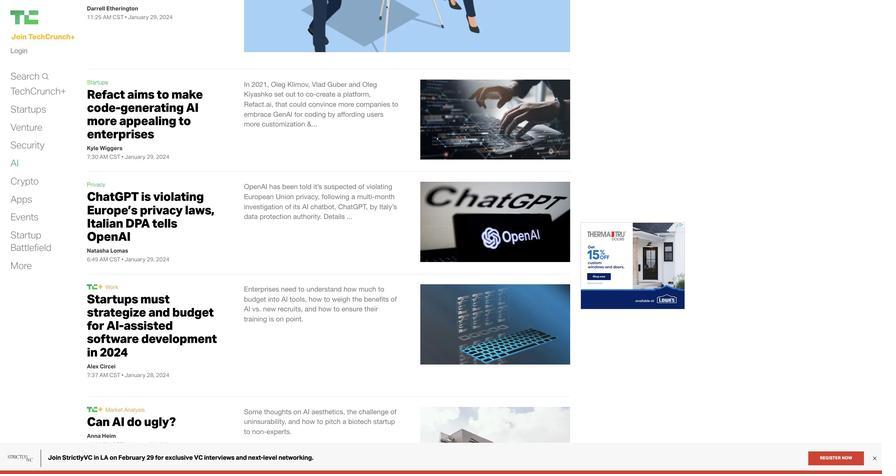 Task type: vqa. For each thing, say whether or not it's contained in the screenshot.
the rightmost this
no



Task type: locate. For each thing, give the bounding box(es) containing it.
1 vertical spatial the
[[347, 408, 357, 416]]

code-
[[87, 100, 120, 115]]

market analysis
[[105, 407, 145, 413]]

0 vertical spatial techcrunch image
[[10, 10, 38, 24]]

startups inside startups refact aims to make code-generating ai more appealing to enterprises kyle wiggers 7:30 am cst • january 29, 2024
[[87, 79, 108, 86]]

openai up european
[[244, 183, 267, 191]]

am down kyle wiggers link
[[100, 154, 108, 161]]

startups link up "refact"
[[87, 79, 108, 86]]

cst inside can ai do ugly? anna heim 12:00 pm cst • january 27, 2024
[[112, 441, 124, 448]]

...
[[347, 213, 353, 221]]

techcrunch link up join techcrunch +
[[10, 10, 80, 24]]

openai up natasha lomas link on the left of page
[[87, 229, 131, 244]]

for
[[294, 110, 303, 118], [87, 318, 104, 333]]

tells
[[152, 216, 177, 231]]

openai inside the privacy chatgpt is violating europe's privacy laws, italian dpa tells openai natasha lomas 6:49 am cst • january 29, 2024
[[87, 229, 131, 244]]

more
[[338, 100, 354, 108], [87, 113, 117, 128], [244, 120, 260, 128]]

ugly belgian houses image
[[421, 407, 570, 474]]

how inside some thoughts on ai aesthetics, the challenge of uninsurability, and how to pitch a biotech startup to non-experts.
[[302, 418, 315, 426]]

the
[[352, 295, 362, 303], [347, 408, 357, 416]]

the up biotech
[[347, 408, 357, 416]]

a inside some thoughts on ai aesthetics, the challenge of uninsurability, and how to pitch a biotech startup to non-experts.
[[343, 418, 346, 426]]

1 horizontal spatial budget
[[244, 295, 266, 303]]

0 vertical spatial startups
[[87, 79, 108, 86]]

venture link
[[10, 121, 42, 133]]

january left 28,
[[125, 372, 146, 379]]

techcrunch link left plus bold icon
[[87, 285, 97, 290]]

techcrunch image left plus bold image
[[87, 407, 97, 412]]

aims
[[127, 87, 154, 102]]

on right thoughts on the bottom of page
[[294, 408, 301, 416]]

natasha lomas link
[[87, 247, 128, 254]]

1 vertical spatial openai
[[87, 229, 131, 244]]

techcrunch image left plus bold icon
[[87, 285, 97, 290]]

0 horizontal spatial openai
[[87, 229, 131, 244]]

1 vertical spatial is
[[269, 315, 274, 323]]

ai-
[[106, 318, 124, 333]]

cst down etherington
[[113, 14, 124, 20]]

openai logo is being displayed on a mobile phone screen in front of computer screen with the logo of chatgpt image
[[421, 182, 570, 262]]

oleg up platform,
[[363, 80, 377, 88]]

apps link
[[10, 193, 32, 205]]

techcrunch link
[[10, 10, 80, 24], [87, 285, 97, 290], [87, 407, 97, 412]]

privacy,
[[296, 193, 320, 201]]

cst right 'pm'
[[112, 441, 124, 448]]

violating up month
[[367, 183, 392, 191]]

0 vertical spatial the
[[352, 295, 362, 303]]

of up startup
[[391, 408, 397, 416]]

a up chatgpt,
[[352, 193, 355, 201]]

by down multi-
[[370, 203, 378, 211]]

and up development
[[148, 305, 170, 320]]

to right out
[[298, 90, 304, 98]]

1 horizontal spatial startups link
[[87, 79, 108, 86]]

genai
[[273, 110, 293, 118]]

is up dpa
[[141, 189, 151, 204]]

details
[[324, 213, 345, 221]]

security
[[10, 139, 44, 151]]

techcrunch+ link
[[10, 85, 66, 97]]

more link
[[10, 259, 32, 272]]

startups up "refact"
[[87, 79, 108, 86]]

1 horizontal spatial a
[[343, 418, 346, 426]]

and inside startups must strategize and budget for ai-assisted software development in 2024 alex circei 7:37 am cst • january 28, 2024
[[148, 305, 170, 320]]

ai inside openai has been told it's suspected of violating european union privacy, following a multi-month investigation of its ai chatbot, chatgpt, by italy's data protection authority. details ...
[[302, 203, 309, 211]]

is inside enterprises need to understand how much to budget into ai tools, how to weigh the benefits of ai vs. new recruits, and how to ensure their training is on point.
[[269, 315, 274, 323]]

of right benefits
[[391, 295, 397, 303]]

pm
[[103, 441, 111, 448]]

month
[[375, 193, 395, 201]]

1 horizontal spatial openai
[[244, 183, 267, 191]]

and
[[349, 80, 361, 88], [148, 305, 170, 320], [305, 305, 317, 313], [288, 418, 300, 426]]

startups must strategize and budget for ai-assisted software development in 2024 alex circei 7:37 am cst • january 28, 2024
[[87, 292, 217, 379]]

recruits,
[[278, 305, 303, 313]]

1 horizontal spatial on
[[294, 408, 301, 416]]

0 vertical spatial is
[[141, 189, 151, 204]]

january down etherington
[[128, 14, 149, 20]]

dpa
[[125, 216, 150, 231]]

of left the its
[[285, 203, 291, 211]]

startup
[[373, 418, 395, 426]]

uninsurability,
[[244, 418, 286, 426]]

enterprises need to understand how much to budget into ai tools, how to weigh the benefits of ai vs. new recruits, and how to ensure their training is on point.
[[244, 285, 397, 323]]

1 vertical spatial startups link
[[10, 103, 46, 115]]

ai
[[186, 100, 199, 115], [10, 157, 19, 169], [302, 203, 309, 211], [282, 295, 288, 303], [244, 305, 250, 313], [303, 408, 310, 416], [112, 414, 125, 430]]

1 horizontal spatial for
[[294, 110, 303, 118]]

0 vertical spatial budget
[[244, 295, 266, 303]]

1 vertical spatial by
[[370, 203, 378, 211]]

29, inside darrell etherington 11:25 am cst • january 29, 2024
[[150, 14, 158, 20]]

• inside the privacy chatgpt is violating europe's privacy laws, italian dpa tells openai natasha lomas 6:49 am cst • january 29, 2024
[[121, 256, 124, 263]]

startups link up venture
[[10, 103, 46, 115]]

startup battlefield link
[[10, 229, 51, 254]]

january inside startups must strategize and budget for ai-assisted software development in 2024 alex circei 7:37 am cst • january 28, 2024
[[125, 372, 146, 379]]

ai inside some thoughts on ai aesthetics, the challenge of uninsurability, and how to pitch a biotech startup to non-experts.
[[303, 408, 310, 416]]

co-
[[306, 90, 316, 98]]

1 horizontal spatial oleg
[[363, 80, 377, 88]]

0 vertical spatial by
[[328, 110, 336, 118]]

of inside enterprises need to understand how much to budget into ai tools, how to weigh the benefits of ai vs. new recruits, and how to ensure their training is on point.
[[391, 295, 397, 303]]

embrace
[[244, 110, 271, 118]]

• right 'pm'
[[125, 441, 127, 448]]

am inside startups must strategize and budget for ai-assisted software development in 2024 alex circei 7:37 am cst • january 28, 2024
[[100, 372, 108, 379]]

budget inside startups must strategize and budget for ai-assisted software development in 2024 alex circei 7:37 am cst • january 28, 2024
[[172, 305, 214, 320]]

0 horizontal spatial for
[[87, 318, 104, 333]]

2 horizontal spatial more
[[338, 100, 354, 108]]

create
[[316, 90, 336, 98]]

am inside the privacy chatgpt is violating europe's privacy laws, italian dpa tells openai natasha lomas 6:49 am cst • january 29, 2024
[[100, 256, 108, 263]]

isometric layoffs and dismissal. workforce reduction, downsizing, reorganization, restructuring, outsourcing. unemployment, jobless, employee job reduction metaphor. sad fired office worker with box. image
[[244, 0, 570, 52]]

the inside some thoughts on ai aesthetics, the challenge of uninsurability, and how to pitch a biotech startup to non-experts.
[[347, 408, 357, 416]]

january down the "enterprises"
[[125, 154, 146, 161]]

7:30
[[87, 154, 98, 161]]

startups link
[[87, 79, 108, 86], [10, 103, 46, 115]]

27,
[[150, 441, 158, 448]]

kyle
[[87, 145, 99, 152]]

anna
[[87, 433, 101, 440]]

1 vertical spatial 29,
[[147, 154, 155, 161]]

• left 28,
[[121, 372, 124, 379]]

techcrunch link for can
[[87, 407, 97, 412]]

chatgpt,
[[338, 203, 368, 211]]

am down alex circei link
[[100, 372, 108, 379]]

january inside can ai do ugly? anna heim 12:00 pm cst • january 27, 2024
[[128, 441, 149, 448]]

more
[[10, 259, 32, 272]]

and up experts.
[[288, 418, 300, 426]]

and up platform,
[[349, 80, 361, 88]]

generating
[[120, 100, 184, 115]]

the up ensure
[[352, 295, 362, 303]]

wiggers
[[100, 145, 122, 152]]

more down "refact"
[[87, 113, 117, 128]]

2 vertical spatial techcrunch link
[[87, 407, 97, 412]]

make
[[171, 87, 203, 102]]

ai inside can ai do ugly? anna heim 12:00 pm cst • january 27, 2024
[[112, 414, 125, 430]]

0 vertical spatial techcrunch link
[[10, 10, 80, 24]]

authority.
[[293, 213, 322, 221]]

violating inside the privacy chatgpt is violating europe's privacy laws, italian dpa tells openai natasha lomas 6:49 am cst • january 29, 2024
[[153, 189, 204, 204]]

new
[[263, 305, 276, 313]]

1 vertical spatial a
[[352, 193, 355, 201]]

users
[[367, 110, 384, 118]]

1 vertical spatial techcrunch image
[[87, 285, 97, 290]]

1 horizontal spatial violating
[[367, 183, 392, 191]]

openai
[[244, 183, 267, 191], [87, 229, 131, 244]]

for down could
[[294, 110, 303, 118]]

1 horizontal spatial is
[[269, 315, 274, 323]]

cst down wiggers
[[109, 154, 120, 161]]

2021,
[[252, 80, 269, 88]]

of
[[359, 183, 365, 191], [285, 203, 291, 211], [391, 295, 397, 303], [391, 408, 397, 416]]

am down 'darrell etherington' link
[[103, 14, 111, 20]]

startups inside startups must strategize and budget for ai-assisted software development in 2024 alex circei 7:37 am cst • january 28, 2024
[[87, 292, 138, 307]]

january down lomas
[[125, 256, 146, 263]]

to up benefits
[[378, 285, 384, 293]]

budget up development
[[172, 305, 214, 320]]

for left ai-
[[87, 318, 104, 333]]

0 vertical spatial 29,
[[150, 14, 158, 20]]

cst
[[113, 14, 124, 20], [109, 154, 120, 161], [109, 256, 120, 263], [109, 372, 120, 379], [112, 441, 124, 448]]

and down 'tools,'
[[305, 305, 317, 313]]

more up affording
[[338, 100, 354, 108]]

techcrunch link left plus bold image
[[87, 407, 97, 412]]

2024 inside can ai do ugly? anna heim 12:00 pm cst • january 27, 2024
[[159, 441, 172, 448]]

is down new
[[269, 315, 274, 323]]

0 vertical spatial a
[[338, 90, 341, 98]]

2 horizontal spatial a
[[352, 193, 355, 201]]

by inside openai has been told it's suspected of violating european union privacy, following a multi-month investigation of its ai chatbot, chatgpt, by italy's data protection authority. details ...
[[370, 203, 378, 211]]

startup battlefield
[[10, 229, 51, 254]]

data
[[244, 213, 258, 221]]

0 horizontal spatial budget
[[172, 305, 214, 320]]

techcrunch image up join
[[10, 10, 38, 24]]

cst down circei on the bottom left of page
[[109, 372, 120, 379]]

• down wiggers
[[121, 154, 124, 161]]

apps
[[10, 193, 32, 205]]

startups must strategize and budget for ai-assisted software development in 2024 link
[[87, 292, 217, 360]]

1 vertical spatial budget
[[172, 305, 214, 320]]

am
[[103, 14, 111, 20], [100, 154, 108, 161], [100, 256, 108, 263], [100, 372, 108, 379]]

11:25
[[87, 14, 102, 20]]

etherington
[[106, 5, 138, 12]]

0 horizontal spatial oleg
[[271, 80, 286, 88]]

2 vertical spatial techcrunch image
[[87, 407, 97, 412]]

january inside startups refact aims to make code-generating ai more appealing to enterprises kyle wiggers 7:30 am cst • january 29, 2024
[[125, 154, 146, 161]]

violating
[[367, 183, 392, 191], [153, 189, 204, 204]]

non-
[[252, 428, 267, 436]]

techcrunch image
[[10, 10, 38, 24], [87, 285, 97, 290], [87, 407, 97, 412]]

budget up vs.
[[244, 295, 266, 303]]

ai inside startups refact aims to make code-generating ai more appealing to enterprises kyle wiggers 7:30 am cst • january 29, 2024
[[186, 100, 199, 115]]

2 vertical spatial startups
[[87, 292, 138, 307]]

1 horizontal spatial by
[[370, 203, 378, 211]]

• inside can ai do ugly? anna heim 12:00 pm cst • january 27, 2024
[[125, 441, 127, 448]]

0 horizontal spatial by
[[328, 110, 336, 118]]

and inside enterprises need to understand how much to budget into ai tools, how to weigh the benefits of ai vs. new recruits, and how to ensure their training is on point.
[[305, 305, 317, 313]]

some
[[244, 408, 262, 416]]

refact aims to make code-generating ai more appealing to enterprises link
[[87, 87, 203, 142]]

cst down lomas
[[109, 256, 120, 263]]

experts.
[[267, 428, 292, 436]]

kyle wiggers link
[[87, 145, 122, 152]]

2 vertical spatial 29,
[[147, 256, 155, 263]]

search
[[10, 70, 40, 82]]

startups down work link
[[87, 292, 138, 307]]

by down the convince
[[328, 110, 336, 118]]

privacy chatgpt is violating europe's privacy laws, italian dpa tells openai natasha lomas 6:49 am cst • january 29, 2024
[[87, 182, 214, 263]]

analysis
[[124, 407, 145, 413]]

to
[[157, 87, 169, 102], [298, 90, 304, 98], [392, 100, 398, 108], [179, 113, 191, 128], [298, 285, 305, 293], [378, 285, 384, 293], [324, 295, 330, 303], [334, 305, 340, 313], [317, 418, 323, 426], [244, 428, 250, 436]]

login link
[[10, 45, 27, 57]]

point.
[[286, 315, 304, 323]]

plus bold image
[[98, 408, 103, 412]]

by inside in 2021, oleg klimov, vlad guber and oleg kiyashko set out to co-create a platform, refact.ai, that could convince more companies to embrace genai for coding by affording users more customization &...
[[328, 110, 336, 118]]

been
[[282, 183, 298, 191]]

on inside some thoughts on ai aesthetics, the challenge of uninsurability, and how to pitch a biotech startup to non-experts.
[[294, 408, 301, 416]]

0 vertical spatial openai
[[244, 183, 267, 191]]

can ai do ugly? link
[[87, 414, 176, 430]]

• down etherington
[[125, 14, 127, 20]]

and inside in 2021, oleg klimov, vlad guber and oleg kiyashko set out to co-create a platform, refact.ai, that could convince more companies to embrace genai for coding by affording users more customization &...
[[349, 80, 361, 88]]

29, inside the privacy chatgpt is violating europe's privacy laws, italian dpa tells openai natasha lomas 6:49 am cst • january 29, 2024
[[147, 256, 155, 263]]

violating up tells
[[153, 189, 204, 204]]

oleg up set
[[271, 80, 286, 88]]

investigation
[[244, 203, 283, 211]]

ugly?
[[144, 414, 176, 430]]

am down natasha lomas link on the left of page
[[100, 256, 108, 263]]

• down lomas
[[121, 256, 124, 263]]

a right 'pitch'
[[343, 418, 346, 426]]

their
[[365, 305, 378, 313]]

events link
[[10, 211, 39, 223]]

on down recruits, in the left bottom of the page
[[276, 315, 284, 323]]

0 horizontal spatial is
[[141, 189, 151, 204]]

work
[[105, 284, 118, 290]]

more inside startups refact aims to make code-generating ai more appealing to enterprises kyle wiggers 7:30 am cst • january 29, 2024
[[87, 113, 117, 128]]

0 vertical spatial for
[[294, 110, 303, 118]]

1 vertical spatial for
[[87, 318, 104, 333]]

0 horizontal spatial more
[[87, 113, 117, 128]]

a down guber
[[338, 90, 341, 98]]

darrell
[[87, 5, 105, 12]]

2 vertical spatial a
[[343, 418, 346, 426]]

29, inside startups refact aims to make code-generating ai more appealing to enterprises kyle wiggers 7:30 am cst • january 29, 2024
[[147, 154, 155, 161]]

january left 27,
[[128, 441, 149, 448]]

convince
[[309, 100, 336, 108]]

2024 inside startups refact aims to make code-generating ai more appealing to enterprises kyle wiggers 7:30 am cst • january 29, 2024
[[156, 154, 169, 161]]

klimov,
[[288, 80, 310, 88]]

0 horizontal spatial on
[[276, 315, 284, 323]]

techcrunch image for can
[[87, 407, 97, 412]]

more down 'embrace'
[[244, 120, 260, 128]]

1 vertical spatial techcrunch link
[[87, 285, 97, 290]]

12:00
[[87, 441, 102, 448]]

some thoughts on ai aesthetics, the challenge of uninsurability, and how to pitch a biotech startup to non-experts.
[[244, 408, 397, 436]]

search image
[[41, 73, 49, 80]]

am inside startups refact aims to make code-generating ai more appealing to enterprises kyle wiggers 7:30 am cst • january 29, 2024
[[100, 154, 108, 161]]

startups up venture
[[10, 103, 46, 115]]

it's
[[314, 183, 322, 191]]

0 horizontal spatial a
[[338, 90, 341, 98]]

guber
[[328, 80, 347, 88]]

techcrunch+
[[10, 85, 66, 97]]

1 vertical spatial on
[[294, 408, 301, 416]]

0 vertical spatial on
[[276, 315, 284, 323]]

oleg
[[271, 80, 286, 88], [363, 80, 377, 88]]

0 horizontal spatial violating
[[153, 189, 204, 204]]



Task type: describe. For each thing, give the bounding box(es) containing it.
weigh
[[332, 295, 351, 303]]

challenge
[[359, 408, 389, 416]]

darrell etherington link
[[87, 5, 138, 12]]

is inside the privacy chatgpt is violating europe's privacy laws, italian dpa tells openai natasha lomas 6:49 am cst • january 29, 2024
[[141, 189, 151, 204]]

privacy
[[140, 202, 183, 218]]

strategize
[[87, 305, 146, 320]]

2 oleg from the left
[[363, 80, 377, 88]]

protection
[[260, 213, 291, 221]]

european
[[244, 193, 274, 201]]

to right aims
[[157, 87, 169, 102]]

• inside darrell etherington 11:25 am cst • january 29, 2024
[[125, 14, 127, 20]]

ensure
[[342, 305, 363, 313]]

to up 'tools,'
[[298, 285, 305, 293]]

must
[[140, 292, 170, 307]]

cst inside startups must strategize and budget for ai-assisted software development in 2024 alex circei 7:37 am cst • january 28, 2024
[[109, 372, 120, 379]]

startups for startups must strategize and budget for ai-assisted software development in 2024
[[87, 292, 138, 307]]

to down make
[[179, 113, 191, 128]]

its
[[293, 203, 300, 211]]

techcrunch
[[28, 32, 71, 41]]

28,
[[147, 372, 155, 379]]

openai has been told it's suspected of violating european union privacy, following a multi-month investigation of its ai chatbot, chatgpt, by italy's data protection authority. details ...
[[244, 183, 397, 221]]

for inside in 2021, oleg klimov, vlad guber and oleg kiyashko set out to co-create a platform, refact.ai, that could convince more companies to embrace genai for coding by affording users more customization &...
[[294, 110, 303, 118]]

7:37
[[87, 372, 98, 379]]

to left 'pitch'
[[317, 418, 323, 426]]

alex
[[87, 363, 99, 370]]

6:49
[[87, 256, 98, 263]]

of inside some thoughts on ai aesthetics, the challenge of uninsurability, and how to pitch a biotech startup to non-experts.
[[391, 408, 397, 416]]

privacy
[[87, 182, 105, 188]]

vlad
[[312, 80, 326, 88]]

into
[[268, 295, 280, 303]]

in
[[244, 80, 250, 88]]

to down "weigh"
[[334, 305, 340, 313]]

has
[[269, 183, 280, 191]]

ai link
[[10, 157, 19, 169]]

italy's
[[380, 203, 397, 211]]

violating inside openai has been told it's suspected of violating european union privacy, following a multi-month investigation of its ai chatbot, chatgpt, by italy's data protection authority. details ...
[[367, 183, 392, 191]]

appealing
[[119, 113, 176, 128]]

to right companies in the top of the page
[[392, 100, 398, 108]]

development
[[141, 331, 217, 347]]

am inside darrell etherington 11:25 am cst • january 29, 2024
[[103, 14, 111, 20]]

companies
[[356, 100, 390, 108]]

understand
[[307, 285, 342, 293]]

can
[[87, 414, 110, 430]]

and inside some thoughts on ai aesthetics, the challenge of uninsurability, and how to pitch a biotech startup to non-experts.
[[288, 418, 300, 426]]

cst inside the privacy chatgpt is violating europe's privacy laws, italian dpa tells openai natasha lomas 6:49 am cst • january 29, 2024
[[109, 256, 120, 263]]

a inside openai has been told it's suspected of violating european union privacy, following a multi-month investigation of its ai chatbot, chatgpt, by italy's data protection authority. details ...
[[352, 193, 355, 201]]

union
[[276, 193, 294, 201]]

0 vertical spatial startups link
[[87, 79, 108, 86]]

natasha
[[87, 247, 109, 254]]

0 horizontal spatial startups link
[[10, 103, 46, 115]]

software engineer working on laptop with circuit board image
[[421, 80, 570, 160]]

customization
[[262, 120, 305, 128]]

that
[[275, 100, 287, 108]]

out
[[286, 90, 296, 98]]

budget inside enterprises need to understand how much to budget into ai tools, how to weigh the benefits of ai vs. new recruits, and how to ensure their training is on point.
[[244, 295, 266, 303]]

2024 inside darrell etherington 11:25 am cst • january 29, 2024
[[159, 14, 173, 20]]

multi-
[[357, 193, 375, 201]]

+
[[71, 33, 75, 42]]

crypto link
[[10, 175, 39, 187]]

techcrunch image for startups
[[87, 285, 97, 290]]

1 vertical spatial startups
[[10, 103, 46, 115]]

1 oleg from the left
[[271, 80, 286, 88]]

on inside enterprises need to understand how much to budget into ai tools, how to weigh the benefits of ai vs. new recruits, and how to ensure their training is on point.
[[276, 315, 284, 323]]

thoughts
[[264, 408, 292, 416]]

enterprises
[[87, 126, 154, 142]]

1 horizontal spatial more
[[244, 120, 260, 128]]

alex circei link
[[87, 363, 116, 370]]

software
[[87, 331, 139, 347]]

lomas
[[110, 247, 128, 254]]

chatgpt is violating europe's privacy laws, italian dpa tells openai link
[[87, 189, 214, 244]]

• inside startups must strategize and budget for ai-assisted software development in 2024 alex circei 7:37 am cst • january 28, 2024
[[121, 372, 124, 379]]

events
[[10, 211, 39, 223]]

to left non- at the left bottom
[[244, 428, 250, 436]]

in
[[87, 345, 97, 360]]

much
[[359, 285, 376, 293]]

for inside startups must strategize and budget for ai-assisted software development in 2024 alex circei 7:37 am cst • january 28, 2024
[[87, 318, 104, 333]]

the inside enterprises need to understand how much to budget into ai tools, how to weigh the benefits of ai vs. new recruits, and how to ensure their training is on point.
[[352, 295, 362, 303]]

startups refact aims to make code-generating ai more appealing to enterprises kyle wiggers 7:30 am cst • january 29, 2024
[[87, 79, 203, 161]]

do
[[127, 414, 142, 430]]

cst inside darrell etherington 11:25 am cst • january 29, 2024
[[113, 14, 124, 20]]

to down understand
[[324, 295, 330, 303]]

techcrunch link for startups
[[87, 285, 97, 290]]

darrell etherington 11:25 am cst • january 29, 2024
[[87, 5, 173, 20]]

join
[[11, 32, 27, 41]]

2024 inside the privacy chatgpt is violating europe's privacy laws, italian dpa tells openai natasha lomas 6:49 am cst • january 29, 2024
[[156, 256, 169, 263]]

plus bold image
[[98, 285, 103, 289]]

security link
[[10, 139, 44, 151]]

a inside in 2021, oleg klimov, vlad guber and oleg kiyashko set out to co-create a platform, refact.ai, that could convince more companies to embrace genai for coding by affording users more customization &...
[[338, 90, 341, 98]]

• inside startups refact aims to make code-generating ai more appealing to enterprises kyle wiggers 7:30 am cst • january 29, 2024
[[121, 154, 124, 161]]

anna heim link
[[87, 433, 116, 440]]

january inside the privacy chatgpt is violating europe's privacy laws, italian dpa tells openai natasha lomas 6:49 am cst • january 29, 2024
[[125, 256, 146, 263]]

startup
[[10, 229, 41, 241]]

training
[[244, 315, 267, 323]]

startups for refact aims to make code-generating ai more appealing to enterprises
[[87, 79, 108, 86]]

circei
[[100, 363, 116, 370]]

digital representation of machine with code and a futuristic keyboard in front of it. image
[[421, 285, 570, 365]]

&...
[[307, 120, 317, 128]]

assisted
[[124, 318, 173, 333]]

openai inside openai has been told it's suspected of violating european union privacy, following a multi-month investigation of its ai chatbot, chatgpt, by italy's data protection authority. details ...
[[244, 183, 267, 191]]

january inside darrell etherington 11:25 am cst • january 29, 2024
[[128, 14, 149, 20]]

need
[[281, 285, 297, 293]]

coding
[[305, 110, 326, 118]]

kiyashko
[[244, 90, 272, 98]]

suspected
[[324, 183, 357, 191]]

login
[[10, 46, 27, 55]]

italian
[[87, 216, 123, 231]]

of up multi-
[[359, 183, 365, 191]]

advertisement element
[[581, 223, 685, 310]]

cst inside startups refact aims to make code-generating ai more appealing to enterprises kyle wiggers 7:30 am cst • january 29, 2024
[[109, 154, 120, 161]]

market
[[105, 407, 123, 413]]

chatgpt
[[87, 189, 139, 204]]

platform,
[[343, 90, 371, 98]]

chatbot,
[[311, 203, 336, 211]]



